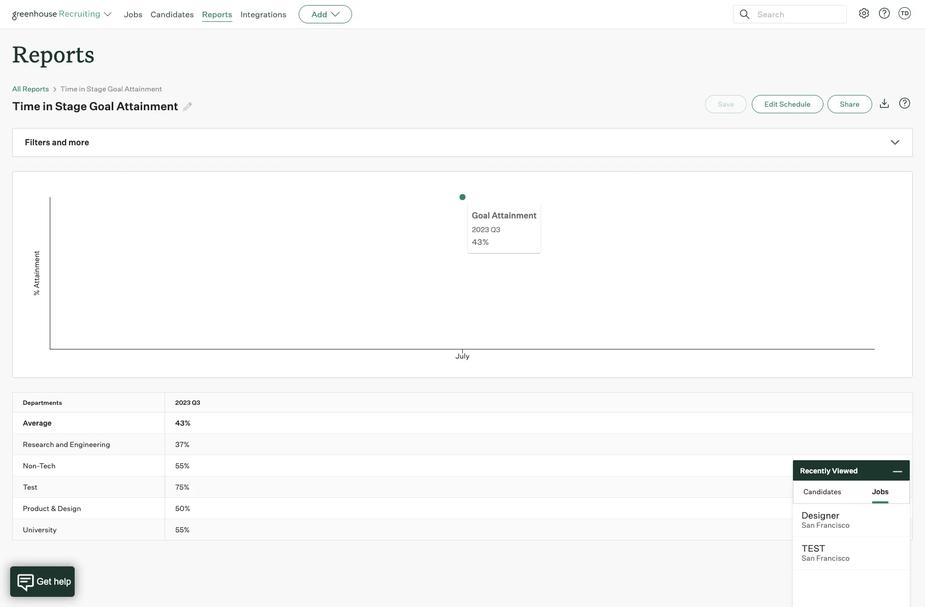 Task type: locate. For each thing, give the bounding box(es) containing it.
row group containing test
[[13, 477, 913, 498]]

francisco
[[817, 521, 850, 530], [817, 554, 850, 563]]

q3 inside column header
[[192, 399, 200, 407]]

row containing average
[[13, 413, 913, 434]]

1 horizontal spatial 43%
[[472, 237, 489, 247]]

0 horizontal spatial time
[[12, 99, 40, 113]]

4 row group from the top
[[13, 477, 913, 498]]

research and engineering
[[23, 440, 110, 449]]

candidates right jobs link
[[151, 9, 194, 19]]

row containing product & design
[[13, 498, 913, 519]]

edit schedule
[[765, 100, 811, 108]]

candidates inside tab list
[[804, 487, 842, 496]]

and left the more
[[52, 137, 67, 147]]

1 vertical spatial 55%
[[175, 526, 190, 534]]

francisco up test san francisco
[[817, 521, 850, 530]]

row
[[13, 393, 913, 412], [13, 413, 913, 434], [13, 434, 913, 455], [13, 456, 913, 476], [13, 477, 913, 498], [13, 498, 913, 519], [13, 520, 913, 540]]

1 vertical spatial and
[[56, 440, 68, 449]]

francisco inside designer san francisco
[[817, 521, 850, 530]]

edit
[[765, 100, 778, 108]]

1 san from the top
[[802, 521, 815, 530]]

1 vertical spatial san
[[802, 554, 815, 563]]

download image
[[879, 97, 891, 109]]

1 horizontal spatial 2023
[[472, 225, 489, 234]]

1 vertical spatial in
[[43, 99, 53, 113]]

1 vertical spatial time
[[12, 99, 40, 113]]

and inside grid
[[56, 440, 68, 449]]

in
[[79, 84, 85, 93], [43, 99, 53, 113]]

6 row group from the top
[[13, 520, 913, 540]]

2 row group from the top
[[13, 434, 913, 456]]

faq image
[[899, 97, 911, 109]]

0 vertical spatial and
[[52, 137, 67, 147]]

1 horizontal spatial jobs
[[872, 487, 889, 496]]

save and schedule this report to revisit it! element
[[705, 95, 752, 113]]

time right all reports link
[[60, 84, 78, 93]]

viewed
[[833, 466, 858, 475]]

1 vertical spatial attainment
[[116, 99, 178, 113]]

1 horizontal spatial in
[[79, 84, 85, 93]]

reports down greenhouse recruiting image
[[12, 39, 95, 69]]

recently viewed
[[801, 466, 858, 475]]

departments
[[23, 399, 62, 407]]

1 row group from the top
[[13, 413, 913, 434]]

row for row group containing product & design
[[13, 498, 913, 519]]

1 vertical spatial candidates
[[804, 487, 842, 496]]

0 vertical spatial attainment
[[125, 84, 162, 93]]

recently
[[801, 466, 831, 475]]

row group containing product & design
[[13, 498, 913, 520]]

row group containing research and engineering
[[13, 434, 913, 456]]

2 vertical spatial goal
[[472, 210, 490, 220]]

schedule
[[780, 100, 811, 108]]

jobs link
[[124, 9, 143, 19]]

tab list
[[794, 481, 910, 504]]

time down all reports link
[[12, 99, 40, 113]]

5 row group from the top
[[13, 498, 913, 520]]

0 horizontal spatial 2023
[[175, 399, 191, 407]]

2 55% from the top
[[175, 526, 190, 534]]

time
[[60, 84, 78, 93], [12, 99, 40, 113]]

3 row group from the top
[[13, 456, 913, 477]]

6 row from the top
[[13, 498, 913, 519]]

0 horizontal spatial 43%
[[175, 419, 191, 428]]

0 vertical spatial time
[[60, 84, 78, 93]]

0 vertical spatial san
[[802, 521, 815, 530]]

0 horizontal spatial candidates
[[151, 9, 194, 19]]

2 vertical spatial reports
[[23, 84, 49, 93]]

7 row from the top
[[13, 520, 913, 540]]

43%
[[472, 237, 489, 247], [175, 419, 191, 428]]

q3 inside goal attainment 2023 q3 43%
[[491, 225, 501, 234]]

francisco inside test san francisco
[[817, 554, 850, 563]]

1 vertical spatial jobs
[[872, 487, 889, 496]]

grid
[[13, 393, 913, 540]]

share
[[840, 100, 860, 108]]

candidates down recently viewed
[[804, 487, 842, 496]]

1 55% from the top
[[175, 462, 190, 470]]

0 vertical spatial q3
[[491, 225, 501, 234]]

1 vertical spatial 2023
[[175, 399, 191, 407]]

filters
[[25, 137, 50, 147]]

san
[[802, 521, 815, 530], [802, 554, 815, 563]]

reports right 'all' at the left top of page
[[23, 84, 49, 93]]

edit schedule button
[[752, 95, 824, 113]]

2 vertical spatial attainment
[[492, 210, 537, 220]]

jobs inside tab list
[[872, 487, 889, 496]]

55%
[[175, 462, 190, 470], [175, 526, 190, 534]]

candidates
[[151, 9, 194, 19], [804, 487, 842, 496]]

5 row from the top
[[13, 477, 913, 498]]

1 vertical spatial q3
[[192, 399, 200, 407]]

q3
[[491, 225, 501, 234], [192, 399, 200, 407]]

43% inside row
[[175, 419, 191, 428]]

goal attainment 2023 q3 43%
[[472, 210, 537, 247]]

0 vertical spatial 55%
[[175, 462, 190, 470]]

&
[[51, 504, 56, 513]]

1 horizontal spatial q3
[[491, 225, 501, 234]]

row containing research and engineering
[[13, 434, 913, 455]]

1 vertical spatial time in stage goal attainment
[[12, 99, 178, 113]]

2 francisco from the top
[[817, 554, 850, 563]]

jobs
[[124, 9, 143, 19], [872, 487, 889, 496]]

row containing university
[[13, 520, 913, 540]]

1 francisco from the top
[[817, 521, 850, 530]]

goal
[[108, 84, 123, 93], [89, 99, 114, 113], [472, 210, 490, 220]]

san up test
[[802, 521, 815, 530]]

row containing non-tech
[[13, 456, 913, 476]]

attainment
[[125, 84, 162, 93], [116, 99, 178, 113], [492, 210, 537, 220]]

san inside designer san francisco
[[802, 521, 815, 530]]

1 horizontal spatial candidates
[[804, 487, 842, 496]]

2 san from the top
[[802, 554, 815, 563]]

1 vertical spatial francisco
[[817, 554, 850, 563]]

3 row from the top
[[13, 434, 913, 455]]

product & design
[[23, 504, 81, 513]]

Search text field
[[755, 7, 838, 22]]

stage
[[87, 84, 106, 93], [55, 99, 87, 113]]

1 vertical spatial goal
[[89, 99, 114, 113]]

research
[[23, 440, 54, 449]]

designer
[[802, 510, 840, 521]]

55% down 50%
[[175, 526, 190, 534]]

0 horizontal spatial q3
[[192, 399, 200, 407]]

row group containing non-tech
[[13, 456, 913, 477]]

0 vertical spatial goal
[[108, 84, 123, 93]]

1 horizontal spatial time
[[60, 84, 78, 93]]

row containing test
[[13, 477, 913, 498]]

and right research
[[56, 440, 68, 449]]

configure image
[[859, 7, 871, 19]]

0 vertical spatial francisco
[[817, 521, 850, 530]]

and
[[52, 137, 67, 147], [56, 440, 68, 449]]

1 row from the top
[[13, 393, 913, 412]]

engineering
[[70, 440, 110, 449]]

san down designer san francisco
[[802, 554, 815, 563]]

row group
[[13, 413, 913, 434], [13, 434, 913, 456], [13, 456, 913, 477], [13, 477, 913, 498], [13, 498, 913, 520], [13, 520, 913, 540]]

san for test
[[802, 554, 815, 563]]

0 vertical spatial 43%
[[472, 237, 489, 247]]

reports right candidates link
[[202, 9, 232, 19]]

and for filters
[[52, 137, 67, 147]]

55% down the 37%
[[175, 462, 190, 470]]

reports
[[202, 9, 232, 19], [12, 39, 95, 69], [23, 84, 49, 93]]

2023
[[472, 225, 489, 234], [175, 399, 191, 407]]

1 vertical spatial 43%
[[175, 419, 191, 428]]

time in stage goal attainment
[[60, 84, 162, 93], [12, 99, 178, 113]]

0 vertical spatial stage
[[87, 84, 106, 93]]

4 row from the top
[[13, 456, 913, 476]]

row containing departments
[[13, 393, 913, 412]]

td button
[[899, 7, 911, 19]]

san inside test san francisco
[[802, 554, 815, 563]]

0 horizontal spatial jobs
[[124, 9, 143, 19]]

55% for university
[[175, 526, 190, 534]]

xychart image
[[25, 172, 901, 375]]

0 vertical spatial 2023
[[472, 225, 489, 234]]

43% inside goal attainment 2023 q3 43%
[[472, 237, 489, 247]]

50%
[[175, 504, 190, 513]]

2 row from the top
[[13, 413, 913, 434]]

francisco down designer san francisco
[[817, 554, 850, 563]]



Task type: vqa. For each thing, say whether or not it's contained in the screenshot.
Add "popup button" at the top left of the page
yes



Task type: describe. For each thing, give the bounding box(es) containing it.
2023 q3 column header
[[165, 393, 246, 412]]

goal inside goal attainment 2023 q3 43%
[[472, 210, 490, 220]]

2023 q3
[[175, 399, 200, 407]]

non-
[[23, 462, 39, 470]]

time in stage goal attainment link
[[60, 84, 162, 93]]

university
[[23, 526, 57, 534]]

francisco for designer
[[817, 521, 850, 530]]

and for research
[[56, 440, 68, 449]]

designer san francisco
[[802, 510, 850, 530]]

row for row group containing non-tech
[[13, 456, 913, 476]]

candidates link
[[151, 9, 194, 19]]

add
[[312, 9, 327, 19]]

td
[[901, 10, 909, 17]]

francisco for test
[[817, 554, 850, 563]]

attainment inside goal attainment 2023 q3 43%
[[492, 210, 537, 220]]

more
[[69, 137, 89, 147]]

san for designer
[[802, 521, 815, 530]]

row for row group containing university
[[13, 520, 913, 540]]

0 vertical spatial reports
[[202, 9, 232, 19]]

test
[[23, 483, 37, 492]]

test san francisco
[[802, 543, 850, 563]]

design
[[58, 504, 81, 513]]

average
[[23, 419, 52, 428]]

tech
[[39, 462, 56, 470]]

td button
[[897, 5, 913, 21]]

tab list containing candidates
[[794, 481, 910, 504]]

integrations link
[[241, 9, 287, 19]]

75%
[[175, 483, 190, 492]]

share button
[[828, 95, 873, 113]]

greenhouse recruiting image
[[12, 8, 104, 20]]

non-tech
[[23, 462, 56, 470]]

0 vertical spatial time in stage goal attainment
[[60, 84, 162, 93]]

row group containing university
[[13, 520, 913, 540]]

all
[[12, 84, 21, 93]]

all reports
[[12, 84, 49, 93]]

integrations
[[241, 9, 287, 19]]

2023 inside goal attainment 2023 q3 43%
[[472, 225, 489, 234]]

0 vertical spatial in
[[79, 84, 85, 93]]

add button
[[299, 5, 352, 23]]

0 horizontal spatial in
[[43, 99, 53, 113]]

0 vertical spatial candidates
[[151, 9, 194, 19]]

filters and more
[[25, 137, 89, 147]]

grid containing average
[[13, 393, 913, 540]]

1 vertical spatial reports
[[12, 39, 95, 69]]

55% for non-tech
[[175, 462, 190, 470]]

2023 inside column header
[[175, 399, 191, 407]]

row for row group containing test
[[13, 477, 913, 498]]

0 vertical spatial jobs
[[124, 9, 143, 19]]

product
[[23, 504, 49, 513]]

37%
[[175, 440, 190, 449]]

all reports link
[[12, 84, 49, 93]]

test
[[802, 543, 826, 554]]

row for row group containing average
[[13, 413, 913, 434]]

row for row group containing research and engineering
[[13, 434, 913, 455]]

row group containing average
[[13, 413, 913, 434]]

1 vertical spatial stage
[[55, 99, 87, 113]]

row for grid containing average
[[13, 393, 913, 412]]

reports link
[[202, 9, 232, 19]]

departments column header
[[13, 393, 174, 412]]



